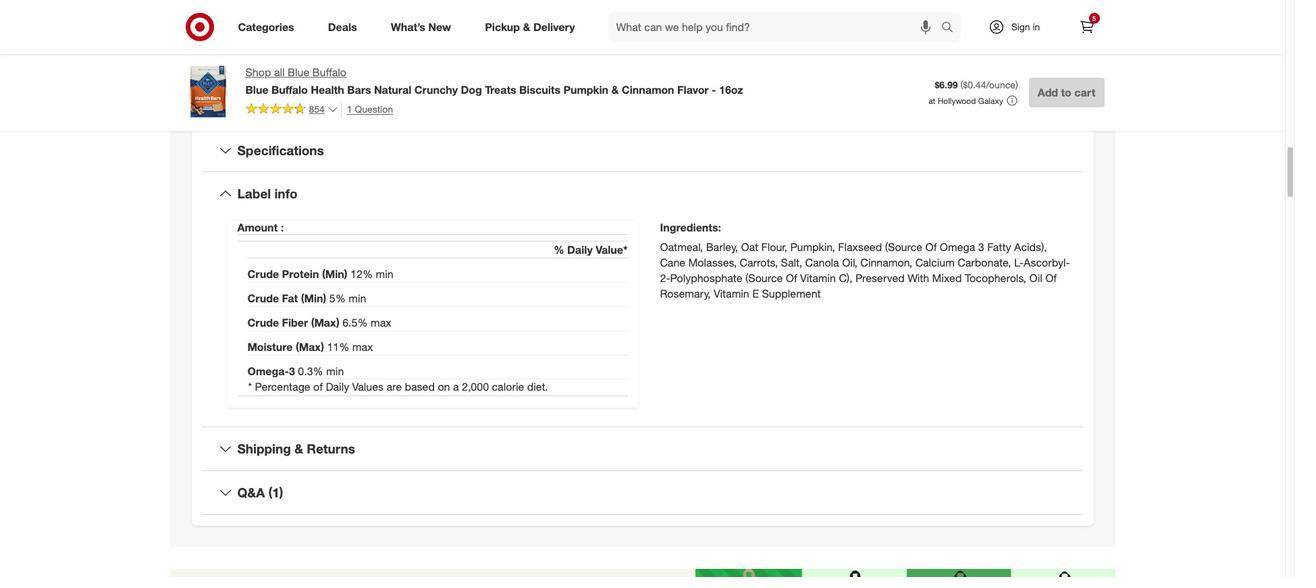 Task type: vqa. For each thing, say whether or not it's contained in the screenshot.
the oil
yes



Task type: describe. For each thing, give the bounding box(es) containing it.
amount :
[[237, 221, 284, 235]]

buffalo inside healthy dog treats: made with only the finest natural ingredients and enhanced with vitamins and minerals, blue buffalo natural dog treats feature the ingredients you'll love feeding as much as they'll love eating
[[369, 7, 399, 19]]

dog
[[461, 83, 482, 97]]

2 vertical spatial min
[[326, 364, 344, 378]]

5 link
[[1073, 12, 1102, 42]]

at hollywood galaxy
[[929, 96, 1004, 106]]

% down 12
[[358, 316, 368, 330]]

calorie
[[492, 381, 524, 394]]

special
[[251, 53, 281, 65]]

0 horizontal spatial and
[[289, 7, 305, 19]]

add to cart
[[1038, 86, 1096, 99]]

1 vertical spatial daily
[[326, 381, 349, 394]]

omega-3 0.3 % min
[[248, 364, 344, 378]]

1
[[347, 103, 352, 115]]

supplement
[[762, 287, 821, 301]]

flaxseed
[[839, 241, 883, 254]]

0 vertical spatial max
[[371, 316, 392, 330]]

vitamins
[[251, 7, 286, 19]]

2 horizontal spatial in
[[1033, 21, 1041, 32]]

bars inside treat and train: blue health bars dog treats are perfect for birthdays, holidays, or any special occasion in between.
[[393, 40, 413, 51]]

and
[[282, 40, 302, 51]]

advertisement region
[[170, 569, 1116, 578]]

between.
[[335, 53, 374, 65]]

1 question
[[347, 103, 393, 115]]

deals
[[328, 20, 357, 33]]

biscuits
[[520, 83, 561, 97]]

specifications button
[[202, 129, 1083, 172]]

blue down shop
[[246, 83, 269, 97]]

1 vertical spatial vitamin
[[714, 287, 750, 301]]

moisture
[[248, 340, 293, 354]]

minerals,
[[307, 7, 345, 19]]

proud
[[409, 72, 434, 84]]

0 vertical spatial natural
[[467, 0, 495, 5]]

diet.
[[527, 381, 548, 394]]

polyphosphate
[[671, 272, 743, 285]]

deals link
[[317, 12, 374, 42]]

(min) for crude fat (min)
[[301, 292, 327, 305]]

1 horizontal spatial the
[[511, 7, 524, 19]]

$6.99 ( $0.44 /ounce )
[[935, 79, 1019, 91]]

1 vertical spatial 5
[[330, 292, 336, 305]]

of right oil
[[1046, 272, 1057, 285]]

holidays,
[[569, 40, 606, 51]]

shipping & returns button
[[202, 428, 1083, 471]]

& inside dropdown button
[[295, 441, 303, 457]]

pickup & delivery
[[485, 20, 575, 33]]

(1)
[[269, 485, 283, 501]]

fiber
[[282, 316, 308, 330]]

crude for crude protein (min)
[[248, 268, 279, 281]]

sign in
[[1012, 21, 1041, 32]]

% daily value*
[[554, 243, 628, 257]]

q&a
[[237, 485, 265, 501]]

amount
[[237, 221, 278, 235]]

what's
[[391, 20, 426, 33]]

start
[[369, 86, 388, 97]]

blue
[[337, 40, 361, 51]]

6.5
[[343, 316, 358, 330]]

health inside shop all blue buffalo blue buffalo health bars natural crunchy dog treats biscuits pumpkin & cinnamon flavor - 16oz
[[311, 83, 344, 97]]

returns
[[307, 441, 355, 457]]

delivery
[[534, 20, 575, 33]]

treat and train: blue health bars dog treats are perfect for birthdays, holidays, or any special occasion in between.
[[251, 40, 635, 65]]

& inside shop all blue buffalo blue buffalo health bars natural crunchy dog treats biscuits pumpkin & cinnamon flavor - 16oz
[[612, 83, 619, 97]]

your
[[295, 86, 313, 97]]

cane
[[660, 256, 686, 270]]

enhanced
[[566, 0, 608, 5]]

* percentage of daily values are based on a 2,000 calorie diet.
[[248, 381, 548, 394]]

blue inside healthy dog treats: made with only the finest natural ingredients and enhanced with vitamins and minerals, blue buffalo natural dog treats feature the ingredients you'll love feeding as much as they'll love eating
[[348, 7, 367, 19]]

$6.99
[[935, 79, 958, 91]]

*
[[248, 381, 252, 394]]

with inside ingredients: oatmeal, barley, oat flour, pumpkin, flaxseed (source of omega 3 fatty acids), cane molasses, carrots, salt, canola oil, cinnamon, calcium carbonate, l-ascorbyl- 2-polyphosphate (source of vitamin c), preserved with mixed tocopherols, oil of rosemary, vitamin e supplement
[[908, 272, 930, 285]]

molasses,
[[689, 256, 737, 270]]

of down omega-3 0.3 % min
[[314, 381, 323, 394]]

2 as from the left
[[324, 21, 334, 32]]

in inside box tops & blue: blue buffalo is a proud partner of box tops. download the box tops app, scan your receipt, and start earning for schools in need today!
[[474, 86, 482, 97]]

health inside treat and train: blue health bars dog treats are perfect for birthdays, holidays, or any special occasion in between.
[[363, 40, 391, 51]]

treats
[[485, 83, 517, 97]]

1 horizontal spatial love
[[600, 7, 617, 19]]

1 vertical spatial (max)
[[296, 340, 324, 354]]

0 vertical spatial ingredients
[[498, 0, 545, 5]]

and inside box tops & blue: blue buffalo is a proud partner of box tops. download the box tops app, scan your receipt, and start earning for schools in need today!
[[350, 86, 366, 97]]

are inside treat and train: blue health bars dog treats are perfect for birthdays, holidays, or any special occasion in between.
[[461, 40, 475, 51]]

tops
[[273, 72, 297, 84]]

What can we help you find? suggestions appear below search field
[[608, 12, 945, 42]]

crude for crude fat (min)
[[248, 292, 279, 305]]

12
[[351, 268, 363, 281]]

flour,
[[762, 241, 788, 254]]

3 inside ingredients: oatmeal, barley, oat flour, pumpkin, flaxseed (source of omega 3 fatty acids), cane molasses, carrots, salt, canola oil, cinnamon, calcium carbonate, l-ascorbyl- 2-polyphosphate (source of vitamin c), preserved with mixed tocopherols, oil of rosemary, vitamin e supplement
[[979, 241, 985, 254]]

% up 6.5
[[336, 292, 346, 305]]

finest
[[441, 0, 464, 5]]

% down moisture (max) 11 % max
[[313, 364, 323, 378]]

birthdays,
[[524, 40, 566, 51]]

854 link
[[246, 102, 338, 118]]

carbonate,
[[958, 256, 1012, 270]]

categories
[[238, 20, 294, 33]]

2,000
[[462, 381, 489, 394]]

treats inside treat and train: blue health bars dog treats are perfect for birthdays, holidays, or any special occasion in between.
[[435, 40, 459, 51]]

buffalo up the receipt,
[[313, 66, 347, 79]]

q&a (1)
[[237, 485, 283, 501]]

pickup & delivery link
[[474, 12, 592, 42]]

$0.44
[[964, 79, 987, 91]]

min for crude protein (min) 12 % min
[[376, 268, 394, 281]]

for inside treat and train: blue health bars dog treats are perfect for birthdays, holidays, or any special occasion in between.
[[510, 40, 522, 51]]

min for crude fat (min) 5 % min
[[349, 292, 366, 305]]

dog inside healthy dog treats: made with only the finest natural ingredients and enhanced with vitamins and minerals, blue buffalo natural dog treats feature the ingredients you'll love feeding as much as they'll love eating
[[433, 7, 450, 19]]

or
[[608, 40, 617, 51]]

oil,
[[843, 256, 858, 270]]

flavor
[[678, 83, 709, 97]]

salt,
[[781, 256, 803, 270]]

1 vertical spatial (source
[[746, 272, 783, 285]]

buffalo inside box tops & blue: blue buffalo is a proud partner of box tops. download the box tops app, scan your receipt, and start earning for schools in need today!
[[360, 72, 389, 84]]

protein
[[282, 268, 319, 281]]

2 horizontal spatial and
[[548, 0, 564, 5]]

much
[[298, 21, 321, 32]]

(
[[961, 79, 964, 91]]

perfect
[[477, 40, 508, 51]]

pickup
[[485, 20, 520, 33]]

treats inside healthy dog treats: made with only the finest natural ingredients and enhanced with vitamins and minerals, blue buffalo natural dog treats feature the ingredients you'll love feeding as much as they'll love eating
[[452, 7, 476, 19]]

tops
[[606, 72, 626, 84]]

0 horizontal spatial with
[[385, 0, 402, 5]]

of inside box tops & blue: blue buffalo is a proud partner of box tops. download the box tops app, scan your receipt, and start earning for schools in need today!
[[470, 72, 479, 84]]

any
[[620, 40, 635, 51]]

1 as from the left
[[285, 21, 295, 32]]

download
[[525, 72, 568, 84]]

1 box from the left
[[481, 72, 498, 84]]

eating
[[383, 21, 409, 32]]

label info button
[[202, 173, 1083, 216]]

train:
[[304, 40, 334, 51]]

specifications
[[237, 142, 324, 158]]

what's new link
[[380, 12, 468, 42]]

(min) for crude protein (min)
[[322, 268, 348, 281]]



Task type: locate. For each thing, give the bounding box(es) containing it.
0 horizontal spatial vitamin
[[714, 287, 750, 301]]

1 vertical spatial natural
[[402, 7, 430, 19]]

blue down between.
[[338, 72, 357, 84]]

0 horizontal spatial daily
[[326, 381, 349, 394]]

min down 11
[[326, 364, 344, 378]]

0 horizontal spatial bars
[[347, 83, 371, 97]]

carrots,
[[740, 256, 778, 270]]

0 vertical spatial love
[[600, 7, 617, 19]]

dog down what's new
[[416, 40, 432, 51]]

1 horizontal spatial with
[[611, 0, 629, 5]]

hollywood
[[938, 96, 977, 106]]

0 vertical spatial are
[[461, 40, 475, 51]]

buffalo
[[369, 7, 399, 19], [313, 66, 347, 79], [360, 72, 389, 84], [272, 83, 308, 97]]

1 horizontal spatial are
[[461, 40, 475, 51]]

barley,
[[706, 241, 738, 254]]

5 inside 5 link
[[1093, 14, 1097, 22]]

0 vertical spatial health
[[363, 40, 391, 51]]

(min) right 'fat'
[[301, 292, 327, 305]]

of right "partner"
[[470, 72, 479, 84]]

crude fiber (max) 6.5 % max
[[248, 316, 392, 330]]

0 vertical spatial the
[[425, 0, 438, 5]]

% down 6.5
[[339, 340, 350, 354]]

vitamin left e
[[714, 287, 750, 301]]

buffalo down made
[[369, 7, 399, 19]]

dog up new
[[433, 7, 450, 19]]

bars inside shop all blue buffalo blue buffalo health bars natural crunchy dog treats biscuits pumpkin & cinnamon flavor - 16oz
[[347, 83, 371, 97]]

buffalo up start
[[360, 72, 389, 84]]

2 vertical spatial crude
[[248, 316, 279, 330]]

info
[[275, 186, 298, 202]]

1 question link
[[341, 102, 393, 117]]

0 horizontal spatial (source
[[746, 272, 783, 285]]

as up and
[[285, 21, 295, 32]]

crude left 'fat'
[[248, 292, 279, 305]]

omega
[[940, 241, 976, 254]]

the up pickup & delivery
[[511, 7, 524, 19]]

3 crude from the top
[[248, 316, 279, 330]]

ingredients up delivery
[[527, 7, 574, 19]]

shop all blue buffalo blue buffalo health bars natural crunchy dog treats biscuits pumpkin & cinnamon flavor - 16oz
[[246, 66, 744, 97]]

blue up they'll
[[348, 7, 367, 19]]

0 vertical spatial min
[[376, 268, 394, 281]]

love right the you'll
[[600, 7, 617, 19]]

0 vertical spatial 3
[[979, 241, 985, 254]]

0 vertical spatial (min)
[[322, 268, 348, 281]]

16oz
[[719, 83, 744, 97]]

1 horizontal spatial dog
[[433, 7, 450, 19]]

to
[[1062, 86, 1072, 99]]

(max) left 6.5
[[311, 316, 340, 330]]

new
[[429, 20, 451, 33]]

-
[[712, 83, 716, 97]]

0 horizontal spatial min
[[326, 364, 344, 378]]

1 vertical spatial love
[[363, 21, 380, 32]]

0 horizontal spatial for
[[425, 86, 436, 97]]

1 vertical spatial min
[[349, 292, 366, 305]]

values
[[352, 381, 384, 394]]

daily
[[567, 243, 593, 257], [326, 381, 349, 394]]

0 vertical spatial vitamin
[[801, 272, 836, 285]]

a right on
[[453, 381, 459, 394]]

search
[[935, 21, 968, 35]]

0 horizontal spatial are
[[387, 381, 402, 394]]

min down 12
[[349, 292, 366, 305]]

0 vertical spatial in
[[1033, 21, 1041, 32]]

1 vertical spatial treats
[[435, 40, 459, 51]]

cart
[[1075, 86, 1096, 99]]

2 vertical spatial and
[[350, 86, 366, 97]]

0 horizontal spatial dog
[[416, 40, 432, 51]]

0 vertical spatial (source
[[885, 241, 923, 254]]

is
[[392, 72, 399, 84]]

1 horizontal spatial and
[[350, 86, 366, 97]]

1 vertical spatial dog
[[416, 40, 432, 51]]

(source down carrots,
[[746, 272, 783, 285]]

854
[[309, 104, 325, 115]]

0 vertical spatial and
[[548, 0, 564, 5]]

shipping
[[237, 441, 291, 457]]

treats
[[452, 7, 476, 19], [435, 40, 459, 51]]

today!
[[508, 86, 535, 97]]

1 vertical spatial a
[[453, 381, 459, 394]]

are left perfect
[[461, 40, 475, 51]]

crude left protein
[[248, 268, 279, 281]]

made
[[358, 0, 382, 5]]

0 vertical spatial crude
[[248, 268, 279, 281]]

0 horizontal spatial in
[[325, 53, 332, 65]]

0 horizontal spatial health
[[311, 83, 344, 97]]

search button
[[935, 12, 968, 45]]

0 horizontal spatial box
[[481, 72, 498, 84]]

based
[[405, 381, 435, 394]]

& right 'pumpkin'
[[612, 83, 619, 97]]

0 horizontal spatial love
[[363, 21, 380, 32]]

treats down new
[[435, 40, 459, 51]]

0 horizontal spatial 5
[[330, 292, 336, 305]]

a inside box tops & blue: blue buffalo is a proud partner of box tops. download the box tops app, scan your receipt, and start earning for schools in need today!
[[401, 72, 407, 84]]

1 vertical spatial 3
[[289, 364, 295, 378]]

the right only at the left top
[[425, 0, 438, 5]]

love
[[600, 7, 617, 19], [363, 21, 380, 32]]

preserved
[[856, 272, 905, 285]]

1 horizontal spatial for
[[510, 40, 522, 51]]

in right sign
[[1033, 21, 1041, 32]]

1 horizontal spatial 5
[[1093, 14, 1097, 22]]

natural
[[467, 0, 495, 5], [402, 7, 430, 19]]

1 horizontal spatial a
[[453, 381, 459, 394]]

bars down what's
[[393, 40, 413, 51]]

& left returns
[[295, 441, 303, 457]]

1 horizontal spatial as
[[324, 21, 334, 32]]

cinnamon
[[622, 83, 675, 97]]

1 vertical spatial in
[[325, 53, 332, 65]]

2 horizontal spatial min
[[376, 268, 394, 281]]

for inside box tops & blue: blue buffalo is a proud partner of box tops. download the box tops app, scan your receipt, and start earning for schools in need today!
[[425, 86, 436, 97]]

0 vertical spatial for
[[510, 40, 522, 51]]

the right download
[[570, 72, 584, 84]]

1 horizontal spatial vitamin
[[801, 272, 836, 285]]

of up the calcium at top
[[926, 241, 937, 254]]

sign
[[1012, 21, 1031, 32]]

a
[[401, 72, 407, 84], [453, 381, 459, 394]]

oil
[[1030, 272, 1043, 285]]

ingredients:
[[660, 221, 722, 235]]

0 horizontal spatial 3
[[289, 364, 295, 378]]

1 vertical spatial max
[[353, 340, 373, 354]]

0 horizontal spatial a
[[401, 72, 407, 84]]

0 vertical spatial a
[[401, 72, 407, 84]]

1 horizontal spatial (source
[[885, 241, 923, 254]]

for down proud
[[425, 86, 436, 97]]

& up your
[[300, 72, 306, 84]]

% left value* in the top left of the page
[[554, 243, 565, 257]]

and up delivery
[[548, 0, 564, 5]]

2 horizontal spatial the
[[570, 72, 584, 84]]

0 vertical spatial dog
[[433, 7, 450, 19]]

ingredients
[[498, 0, 545, 5], [527, 7, 574, 19]]

(source up cinnamon,
[[885, 241, 923, 254]]

box up need
[[481, 72, 498, 84]]

1 vertical spatial (min)
[[301, 292, 327, 305]]

treats down the finest
[[452, 7, 476, 19]]

max right 6.5
[[371, 316, 392, 330]]

q&a (1) button
[[202, 472, 1083, 515]]

1 horizontal spatial daily
[[567, 243, 593, 257]]

with down the calcium at top
[[908, 272, 930, 285]]

&
[[523, 20, 531, 33], [300, 72, 306, 84], [612, 83, 619, 97], [295, 441, 303, 457]]

as
[[285, 21, 295, 32], [324, 21, 334, 32]]

0 vertical spatial 5
[[1093, 14, 1097, 22]]

1 vertical spatial are
[[387, 381, 402, 394]]

0 vertical spatial bars
[[393, 40, 413, 51]]

dog
[[295, 0, 316, 5]]

& right pickup
[[523, 20, 531, 33]]

with
[[385, 0, 402, 5], [611, 0, 629, 5], [908, 272, 930, 285]]

crunchy
[[415, 83, 458, 97]]

max down 6.5
[[353, 340, 373, 354]]

% up crude fat (min) 5 % min
[[363, 268, 373, 281]]

are left based
[[387, 381, 402, 394]]

blue inside box tops & blue: blue buffalo is a proud partner of box tops. download the box tops app, scan your receipt, and start earning for schools in need today!
[[338, 72, 357, 84]]

of down salt,
[[786, 272, 798, 285]]

calcium
[[916, 256, 955, 270]]

blue down "occasion"
[[288, 66, 310, 79]]

0 horizontal spatial as
[[285, 21, 295, 32]]

max
[[371, 316, 392, 330], [353, 340, 373, 354]]

categories link
[[227, 12, 311, 42]]

1 vertical spatial health
[[311, 83, 344, 97]]

natural up feature
[[467, 0, 495, 5]]

2 box from the left
[[586, 72, 603, 84]]

1 horizontal spatial box
[[586, 72, 603, 84]]

scan
[[272, 86, 292, 97]]

c),
[[839, 272, 853, 285]]

2 horizontal spatial with
[[908, 272, 930, 285]]

(min) left 12
[[322, 268, 348, 281]]

label
[[237, 186, 271, 202]]

1 horizontal spatial min
[[349, 292, 366, 305]]

1 vertical spatial for
[[425, 86, 436, 97]]

sign in link
[[977, 12, 1062, 42]]

2 vertical spatial the
[[570, 72, 584, 84]]

blue:
[[309, 72, 335, 84]]

buffalo down the all
[[272, 83, 308, 97]]

3 up carbonate,
[[979, 241, 985, 254]]

as down 'minerals,'
[[324, 21, 334, 32]]

daily left value* in the top left of the page
[[567, 243, 593, 257]]

min right 12
[[376, 268, 394, 281]]

1 horizontal spatial in
[[474, 86, 482, 97]]

omega-
[[248, 364, 289, 378]]

question
[[355, 103, 393, 115]]

1 vertical spatial and
[[289, 7, 305, 19]]

natural down only at the left top
[[402, 7, 430, 19]]

0.3
[[298, 364, 313, 378]]

fatty
[[988, 241, 1012, 254]]

image of blue buffalo health bars natural crunchy dog treats biscuits pumpkin & cinnamon flavor - 16oz image
[[181, 65, 235, 119]]

in down train:
[[325, 53, 332, 65]]

natural
[[374, 83, 412, 97]]

dog inside treat and train: blue health bars dog treats are perfect for birthdays, holidays, or any special occasion in between.
[[416, 40, 432, 51]]

with right enhanced
[[611, 0, 629, 5]]

crude protein (min) 12 % min
[[248, 268, 394, 281]]

0 horizontal spatial natural
[[402, 7, 430, 19]]

3 left 0.3
[[289, 364, 295, 378]]

/ounce
[[987, 79, 1016, 91]]

in inside treat and train: blue health bars dog treats are perfect for birthdays, holidays, or any special occasion in between.
[[325, 53, 332, 65]]

2-
[[660, 272, 671, 285]]

1 horizontal spatial 3
[[979, 241, 985, 254]]

0 vertical spatial treats
[[452, 7, 476, 19]]

in left need
[[474, 86, 482, 97]]

box left tops
[[586, 72, 603, 84]]

crude up moisture
[[248, 316, 279, 330]]

and down dog
[[289, 7, 305, 19]]

need
[[484, 86, 506, 97]]

1 horizontal spatial health
[[363, 40, 391, 51]]

1 vertical spatial ingredients
[[527, 7, 574, 19]]

pumpkin
[[564, 83, 609, 97]]

bars up the 1 question link
[[347, 83, 371, 97]]

label info
[[237, 186, 298, 202]]

they'll
[[336, 21, 360, 32]]

1 crude from the top
[[248, 268, 279, 281]]

daily left the values
[[326, 381, 349, 394]]

of
[[470, 72, 479, 84], [926, 241, 937, 254], [786, 272, 798, 285], [1046, 272, 1057, 285], [314, 381, 323, 394]]

health up 854
[[311, 83, 344, 97]]

the inside box tops & blue: blue buffalo is a proud partner of box tops. download the box tops app, scan your receipt, and start earning for schools in need today!
[[570, 72, 584, 84]]

1 vertical spatial bars
[[347, 83, 371, 97]]

with left only at the left top
[[385, 0, 402, 5]]

& inside box tops & blue: blue buffalo is a proud partner of box tops. download the box tops app, scan your receipt, and start earning for schools in need today!
[[300, 72, 306, 84]]

crude fat (min) 5 % min
[[248, 292, 366, 305]]

0 horizontal spatial the
[[425, 0, 438, 5]]

%
[[554, 243, 565, 257], [363, 268, 373, 281], [336, 292, 346, 305], [358, 316, 368, 330], [339, 340, 350, 354], [313, 364, 323, 378]]

for down pickup
[[510, 40, 522, 51]]

0 vertical spatial daily
[[567, 243, 593, 257]]

love right they'll
[[363, 21, 380, 32]]

tops.
[[501, 72, 523, 84]]

1 vertical spatial the
[[511, 7, 524, 19]]

1 horizontal spatial bars
[[393, 40, 413, 51]]

bars
[[393, 40, 413, 51], [347, 83, 371, 97]]

2 vertical spatial in
[[474, 86, 482, 97]]

2 crude from the top
[[248, 292, 279, 305]]

shipping & returns
[[237, 441, 355, 457]]

at
[[929, 96, 936, 106]]

mixed
[[933, 272, 962, 285]]

a right is
[[401, 72, 407, 84]]

and up 1
[[350, 86, 366, 97]]

vitamin down canola
[[801, 272, 836, 285]]

earning
[[391, 86, 422, 97]]

5
[[1093, 14, 1097, 22], [330, 292, 336, 305]]

feature
[[479, 7, 508, 19]]

e
[[753, 287, 759, 301]]

acids),
[[1015, 241, 1048, 254]]

treat
[[251, 40, 279, 51]]

feeding
[[251, 21, 283, 32]]

ingredients up pickup & delivery
[[498, 0, 545, 5]]

crude for crude fiber (max)
[[248, 316, 279, 330]]

0 vertical spatial (max)
[[311, 316, 340, 330]]

(max) left 11
[[296, 340, 324, 354]]

& inside 'link'
[[523, 20, 531, 33]]

health down eating
[[363, 40, 391, 51]]

1 vertical spatial crude
[[248, 292, 279, 305]]

1 horizontal spatial natural
[[467, 0, 495, 5]]



